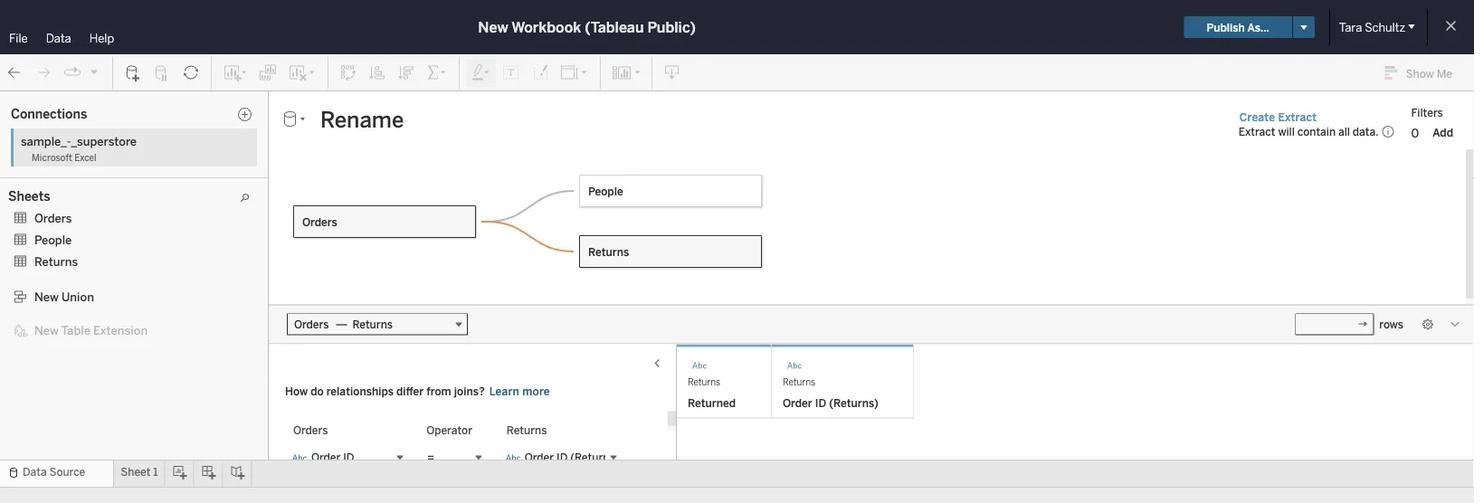Task type: vqa. For each thing, say whether or not it's contained in the screenshot.
Sheets
yes



Task type: locate. For each thing, give the bounding box(es) containing it.
line
[[88, 156, 109, 169], [82, 174, 103, 187], [69, 324, 91, 337]]

1 vertical spatial new
[[34, 290, 59, 304]]

tara schultz
[[1339, 20, 1406, 34]]

extract
[[1278, 111, 1317, 124], [1239, 125, 1276, 138]]

1 vertical spatial with
[[82, 287, 103, 301]]

data left the source
[[23, 466, 47, 479]]

average with 95% ci
[[38, 287, 144, 301]]

totals image
[[426, 64, 448, 82]]

constant line
[[38, 156, 109, 169]]

2 vertical spatial line
[[69, 324, 91, 337]]

ci for median with 95% ci
[[130, 305, 141, 319]]

trend
[[38, 324, 67, 337]]

0 vertical spatial median
[[38, 192, 76, 205]]

0 vertical spatial new
[[478, 19, 508, 36]]

new
[[478, 19, 508, 36], [34, 290, 59, 304], [34, 323, 59, 338]]

1 vertical spatial people
[[34, 233, 72, 247]]

from
[[427, 385, 451, 398]]

2 vertical spatial with
[[78, 305, 100, 319]]

line down the median with 95% ci
[[69, 324, 91, 337]]

1 vertical spatial line
[[82, 174, 103, 187]]

average down model
[[38, 287, 79, 301]]

returns
[[588, 245, 629, 258], [34, 254, 78, 269], [688, 377, 721, 388], [783, 377, 816, 388], [507, 423, 547, 436]]

with
[[78, 192, 100, 205], [82, 287, 103, 301], [78, 305, 100, 319]]

sort descending image
[[397, 64, 415, 82]]

median
[[38, 192, 76, 205], [38, 305, 76, 319]]

line for trend line
[[69, 324, 91, 337]]

sheet
[[121, 466, 151, 479]]

add
[[1433, 126, 1454, 139]]

None text field
[[313, 106, 1223, 134], [1296, 314, 1374, 335], [313, 106, 1223, 134], [1296, 314, 1374, 335]]

connections
[[11, 107, 87, 122]]

collapse image
[[166, 99, 177, 110]]

with down average with 95% ci
[[78, 305, 100, 319]]

0 horizontal spatial extract
[[1239, 125, 1276, 138]]

1 vertical spatial median
[[38, 305, 76, 319]]

will
[[1278, 125, 1295, 138]]

average down constant
[[38, 174, 79, 187]]

median for median with quartiles
[[38, 192, 76, 205]]

summarize
[[16, 133, 80, 147]]

add button
[[1425, 124, 1462, 142]]

data down undo image
[[11, 96, 37, 111]]

2 median from the top
[[38, 305, 76, 319]]

joins?
[[454, 385, 485, 398]]

median down new union
[[38, 305, 76, 319]]

refresh data source image
[[182, 64, 200, 82]]

download image
[[663, 64, 682, 82]]

redo image
[[34, 64, 52, 82]]

0 vertical spatial data
[[46, 31, 71, 45]]

people
[[588, 185, 623, 198], [34, 233, 72, 247]]

drop
[[788, 368, 813, 381]]

public)
[[648, 19, 696, 36]]

ci
[[133, 287, 144, 301], [130, 305, 141, 319]]

excel
[[75, 152, 97, 163]]

filters
[[1412, 106, 1444, 119]]

1 vertical spatial ci
[[130, 305, 141, 319]]

0 vertical spatial with
[[78, 192, 100, 205]]

1 vertical spatial average
[[38, 287, 79, 301]]

tooltip
[[251, 318, 283, 330]]

1 median from the top
[[38, 192, 76, 205]]

swap rows and columns image
[[339, 64, 358, 82]]

median up 'box plot'
[[38, 192, 76, 205]]

0 vertical spatial 95%
[[106, 287, 130, 301]]

show me button
[[1377, 59, 1469, 87]]

as...
[[1248, 21, 1270, 34]]

with for average with 95% ci
[[82, 287, 103, 301]]

union
[[62, 290, 94, 304]]

box plot
[[38, 210, 81, 224]]

sort ascending image
[[368, 64, 386, 82]]

0 vertical spatial extract
[[1278, 111, 1317, 124]]

replay animation image
[[89, 66, 100, 77]]

tara
[[1339, 20, 1362, 34]]

0 vertical spatial line
[[88, 156, 109, 169]]

differ
[[396, 385, 424, 398]]

new down model
[[34, 290, 59, 304]]

1 horizontal spatial people
[[588, 185, 623, 198]]

learn
[[489, 385, 520, 398]]

new up highlight icon on the left of page
[[478, 19, 508, 36]]

analytics
[[83, 96, 135, 111]]

with up the median with 95% ci
[[82, 287, 103, 301]]

drop field here
[[788, 368, 863, 381]]

average line
[[38, 174, 103, 187]]

order
[[783, 396, 813, 410]]

0 vertical spatial average
[[38, 174, 79, 187]]

help
[[89, 31, 114, 45]]

new data source image
[[124, 64, 142, 82]]

(tableau
[[585, 19, 644, 36]]

with for median with quartiles
[[78, 192, 100, 205]]

operator
[[426, 423, 472, 436]]

extract will contain all data.
[[1239, 125, 1379, 138]]

show labels image
[[502, 64, 520, 82]]

sheets
[[8, 189, 50, 204]]

average for average line
[[38, 174, 79, 187]]

data up replay animation icon
[[46, 31, 71, 45]]

new union
[[34, 290, 94, 304]]

95%
[[106, 287, 130, 301], [103, 305, 127, 319]]

grid
[[677, 344, 1474, 460]]

orders
[[34, 211, 72, 225], [302, 215, 337, 229], [293, 423, 328, 436]]

create extract link
[[1239, 110, 1318, 125]]

line down the _superstore
[[88, 156, 109, 169]]

extract down create
[[1239, 125, 1276, 138]]

2 vertical spatial new
[[34, 323, 59, 338]]

undo image
[[5, 64, 24, 82]]

0 vertical spatial ci
[[133, 287, 144, 301]]

median with 95% ci
[[38, 305, 141, 319]]

schultz
[[1365, 20, 1406, 34]]

1 average from the top
[[38, 174, 79, 187]]

do
[[311, 385, 324, 398]]

0 horizontal spatial people
[[34, 233, 72, 247]]

median for median with 95% ci
[[38, 305, 76, 319]]

1 vertical spatial 95%
[[103, 305, 127, 319]]

clear sheet image
[[288, 64, 317, 82]]

new left table at the bottom left of the page
[[34, 323, 59, 338]]

95% up the median with 95% ci
[[106, 287, 130, 301]]

_superstore
[[71, 134, 137, 148]]

table
[[61, 323, 90, 338]]

data.
[[1353, 125, 1379, 138]]

95% up extension
[[103, 305, 127, 319]]

sample_-
[[21, 134, 71, 148]]

new worksheet image
[[223, 64, 248, 82]]

grid containing returned
[[677, 344, 1474, 460]]

with down average line
[[78, 192, 100, 205]]

new workbook (tableau public)
[[478, 19, 696, 36]]

line up median with quartiles
[[82, 174, 103, 187]]

field
[[816, 368, 838, 381]]

average
[[38, 174, 79, 187], [38, 287, 79, 301]]

id
[[815, 396, 827, 410]]

data
[[46, 31, 71, 45], [11, 96, 37, 111], [23, 466, 47, 479]]

extract up will
[[1278, 111, 1317, 124]]

2 average from the top
[[38, 287, 79, 301]]

microsoft
[[32, 152, 72, 163]]



Task type: describe. For each thing, give the bounding box(es) containing it.
95% for average with 95% ci
[[106, 287, 130, 301]]

0 vertical spatial people
[[588, 185, 623, 198]]

how
[[285, 385, 308, 398]]

show
[[1406, 67, 1434, 80]]

show me
[[1406, 67, 1453, 80]]

order id (returns)
[[783, 396, 879, 410]]

learn more link
[[489, 384, 551, 399]]

with for median with 95% ci
[[78, 305, 100, 319]]

create extract
[[1240, 111, 1317, 124]]

format workbook image
[[531, 64, 549, 82]]

data source
[[23, 466, 85, 479]]

pages
[[208, 97, 239, 110]]

95% for median with 95% ci
[[103, 305, 127, 319]]

publish as... button
[[1184, 16, 1292, 38]]

box
[[38, 210, 57, 224]]

sheet 1
[[121, 466, 158, 479]]

show/hide cards image
[[612, 64, 641, 82]]

workbook
[[512, 19, 581, 36]]

1 horizontal spatial extract
[[1278, 111, 1317, 124]]

replay animation image
[[63, 64, 81, 82]]

plot
[[60, 210, 81, 224]]

publish
[[1207, 21, 1245, 34]]

duplicate image
[[259, 64, 277, 82]]

quartiles
[[103, 192, 149, 205]]

new for new union
[[34, 290, 59, 304]]

source
[[49, 466, 85, 479]]

2 vertical spatial data
[[23, 466, 47, 479]]

here
[[840, 368, 863, 381]]

1 vertical spatial extract
[[1239, 125, 1276, 138]]

totals
[[38, 229, 69, 242]]

new for new table extension
[[34, 323, 59, 338]]

model
[[16, 264, 51, 278]]

sample_-_superstore microsoft excel
[[21, 134, 137, 163]]

1
[[153, 466, 158, 479]]

file
[[9, 31, 28, 45]]

extension
[[93, 323, 148, 338]]

publish as...
[[1207, 21, 1270, 34]]

me
[[1437, 67, 1453, 80]]

median with quartiles
[[38, 192, 149, 205]]

trend line
[[38, 324, 91, 337]]

average for average with 95% ci
[[38, 287, 79, 301]]

new for new workbook (tableau public)
[[478, 19, 508, 36]]

new table extension
[[34, 323, 148, 338]]

constant
[[38, 156, 85, 169]]

more
[[522, 385, 550, 398]]

size
[[257, 267, 277, 279]]

how do relationships differ from joins? learn more
[[285, 385, 550, 398]]

relationships
[[326, 385, 394, 398]]

ci for average with 95% ci
[[133, 287, 144, 301]]

returned
[[688, 396, 736, 410]]

fit image
[[560, 64, 589, 82]]

contain
[[1298, 125, 1336, 138]]

create
[[1240, 111, 1276, 124]]

rows
[[1380, 318, 1404, 331]]

(returns)
[[829, 396, 879, 410]]

1 vertical spatial data
[[11, 96, 37, 111]]

0
[[1412, 126, 1419, 140]]

line for constant line
[[88, 156, 109, 169]]

rows
[[375, 127, 402, 140]]

highlight image
[[471, 64, 491, 82]]

pause auto updates image
[[153, 64, 171, 82]]

marks
[[208, 192, 240, 205]]

all
[[1339, 125, 1350, 138]]

line for average line
[[82, 174, 103, 187]]



